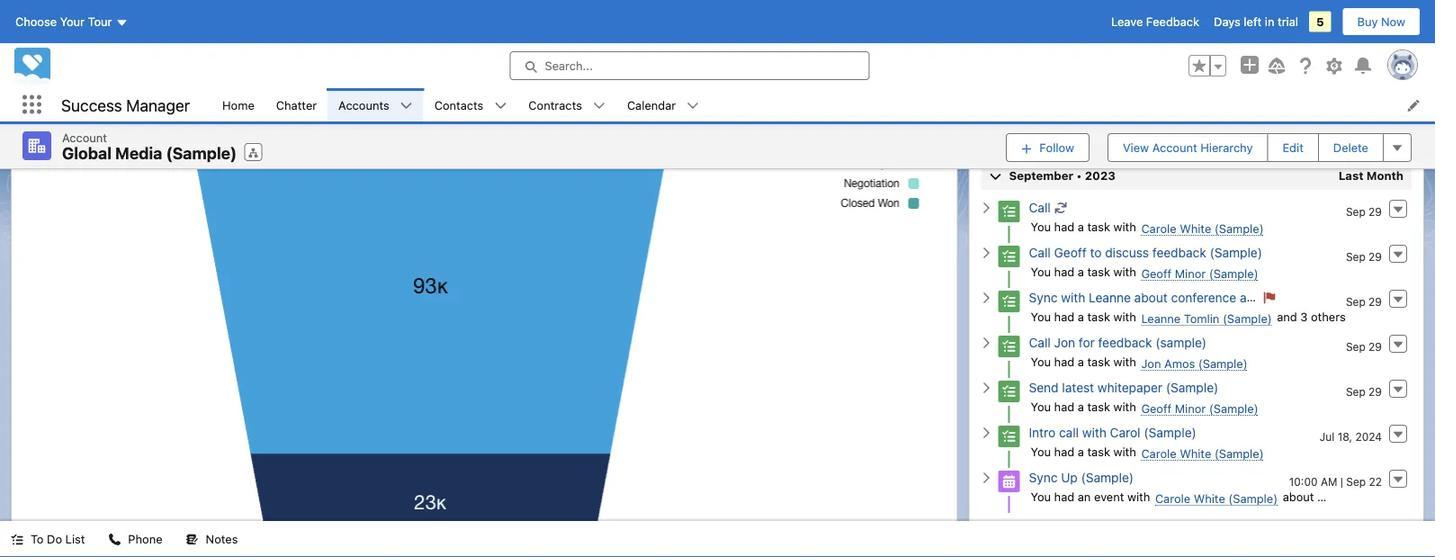 Task type: describe. For each thing, give the bounding box(es) containing it.
had inside you had a task with leanne tomlin (sample) and 3 others
[[1055, 310, 1075, 324]]

discuss
[[1105, 246, 1149, 261]]

2023 for september  •  2023
[[1085, 169, 1116, 183]]

22
[[1369, 476, 1383, 488]]

for
[[1079, 336, 1095, 351]]

carol
[[1110, 426, 1141, 441]]

delete
[[1334, 141, 1369, 154]]

call link
[[1029, 201, 1051, 216]]

carole white (sample) link for jul 18, 2024
[[1142, 447, 1264, 461]]

pm
[[1331, 116, 1347, 128]]

phone
[[128, 532, 163, 546]]

choose your tour
[[15, 15, 112, 28]]

last month
[[1339, 169, 1404, 183]]

task for to
[[1088, 265, 1111, 279]]

3 you from the top
[[1031, 265, 1051, 279]]

6 had from the top
[[1055, 400, 1075, 414]]

29 for call geoff to discuss feedback (sample)
[[1369, 251, 1383, 263]]

jul 18, 2024
[[1320, 431, 1383, 443]]

carole white (sample) link for 3:00 pm | oct 1
[[1156, 132, 1278, 146]]

to
[[31, 532, 44, 546]]

oct 18
[[1349, 71, 1383, 83]]

buy now
[[1358, 15, 1406, 28]]

account for account
[[62, 131, 107, 144]]

with down the sync up (sample) link
[[1128, 490, 1151, 504]]

jul
[[1320, 431, 1335, 443]]

| for review (sample)
[[1350, 116, 1353, 128]]

you had a task with geoff minor (sample) for discuss
[[1031, 265, 1259, 280]]

trial
[[1278, 15, 1299, 28]]

latest
[[1062, 381, 1095, 396]]

leave feedback
[[1112, 15, 1200, 28]]

1 vertical spatial (sample)
[[1156, 336, 1207, 351]]

about for review (sample)
[[1283, 130, 1315, 144]]

am
[[1321, 476, 1338, 488]]

review pricing proposal (sample)
[[1029, 66, 1223, 81]]

call for call
[[1029, 201, 1051, 216]]

home link
[[212, 88, 265, 122]]

you had an event with carole white (sample) about for review (sample)
[[1031, 130, 1318, 145]]

intro call with carol (sample) link
[[1029, 426, 1197, 441]]

accounts
[[339, 98, 389, 112]]

home
[[222, 98, 255, 112]]

send latest whitepaper (sample)
[[1029, 381, 1219, 396]]

tomlin
[[1184, 312, 1220, 325]]

stage
[[176, 95, 210, 109]]

choose your tour button
[[14, 7, 129, 36]]

contacts list item
[[424, 88, 518, 122]]

text default image inside account summary "dropdown button"
[[32, 61, 46, 76]]

leave
[[1112, 15, 1143, 28]]

0 vertical spatial (sample)
[[1172, 66, 1223, 81]]

tour
[[88, 15, 112, 28]]

3:00
[[1304, 116, 1328, 128]]

follow
[[1040, 141, 1075, 154]]

sep 29 for call geoff to discuss feedback (sample)
[[1346, 251, 1383, 263]]

1 task from the top
[[1088, 220, 1111, 234]]

calendar
[[627, 98, 676, 112]]

task for for
[[1088, 355, 1111, 369]]

account inside button
[[1153, 141, 1198, 154]]

leanne inside you had a task with leanne tomlin (sample) and 3 others
[[1142, 312, 1181, 325]]

attendance
[[1240, 291, 1306, 306]]

with down proposal
[[1128, 130, 1151, 144]]

conference
[[1171, 291, 1237, 306]]

sync for sync up (sample)
[[1029, 471, 1058, 486]]

buy
[[1358, 15, 1378, 28]]

list containing home
[[212, 88, 1436, 122]]

review for review (sample)
[[1029, 111, 1071, 126]]

3:00 pm | oct 1
[[1304, 116, 1383, 128]]

success
[[61, 95, 122, 115]]

a for geoff
[[1078, 265, 1084, 279]]

manager
[[126, 95, 190, 115]]

a for latest
[[1078, 400, 1084, 414]]

task image for call
[[999, 201, 1020, 223]]

global
[[62, 144, 112, 163]]

send
[[1029, 381, 1059, 396]]

call geoff to discuss feedback (sample) link
[[1029, 246, 1263, 261]]

opportunity
[[37, 95, 107, 109]]

task image for send
[[999, 381, 1020, 403]]

to do list
[[31, 532, 85, 546]]

amos
[[1165, 357, 1196, 370]]

sync for sync with leanne about conference attendance (sample)
[[1029, 291, 1058, 306]]

1 vertical spatial oct
[[1356, 116, 1374, 128]]

event image for sync
[[999, 471, 1020, 493]]

with up for
[[1061, 291, 1086, 306]]

2023 for october  •  2023
[[1068, 34, 1099, 48]]

account for account summary
[[53, 61, 101, 76]]

carole white (sample) link for 10:00 am | sep 22
[[1156, 492, 1278, 506]]

task for with
[[1088, 445, 1111, 459]]

send latest whitepaper (sample) link
[[1029, 381, 1219, 396]]

18
[[1371, 71, 1383, 83]]

follow button
[[1006, 133, 1090, 162]]

days left in trial
[[1214, 15, 1299, 28]]

geoff minor (sample) link for discuss
[[1142, 267, 1259, 281]]

text default image inside contracts list item
[[593, 99, 606, 112]]

feedback
[[1147, 15, 1200, 28]]

minor for (sample)
[[1175, 402, 1206, 415]]

others
[[1311, 310, 1346, 324]]

3 sep 29 from the top
[[1346, 296, 1383, 308]]

0 horizontal spatial leanne
[[1089, 291, 1131, 306]]

an for (sample)
[[1078, 130, 1091, 144]]

you had an event with carole white (sample) about for sync up (sample)
[[1031, 490, 1318, 505]]

opportunity amount by stage (sample)
[[37, 95, 266, 109]]

7 had from the top
[[1055, 445, 1075, 459]]

1 you from the top
[[1031, 130, 1051, 144]]

september  •  2023
[[1009, 169, 1116, 183]]

review for review pricing proposal (sample)
[[1029, 66, 1071, 81]]

search... button
[[510, 51, 870, 80]]

view account hierarchy
[[1123, 141, 1253, 154]]

global media (sample)
[[62, 144, 237, 163]]

• for september
[[1077, 169, 1082, 183]]

this
[[1339, 34, 1364, 48]]

carole white (sample) link for sep 29
[[1142, 222, 1264, 236]]

edit
[[1283, 141, 1304, 154]]

account summary button
[[23, 54, 946, 83]]

text default image inside to do list button
[[11, 533, 23, 546]]

left
[[1244, 15, 1262, 28]]

review pricing proposal (sample) link
[[1029, 66, 1223, 81]]

review (sample) link
[[1029, 111, 1126, 126]]

intro
[[1029, 426, 1056, 441]]

contracts list item
[[518, 88, 616, 122]]

event for review (sample)
[[1094, 130, 1125, 144]]

list
[[65, 532, 85, 546]]

call geoff to discuss feedback (sample)
[[1029, 246, 1263, 261]]

sep for "jon amos (sample)" link
[[1346, 341, 1366, 353]]

task inside you had a task with leanne tomlin (sample) and 3 others
[[1088, 310, 1111, 324]]

text default image inside "calendar" 'list item'
[[687, 99, 700, 112]]

29 for send latest whitepaper (sample)
[[1369, 386, 1383, 398]]

a for call
[[1078, 445, 1084, 459]]



Task type: locate. For each thing, give the bounding box(es) containing it.
2 you from the top
[[1031, 220, 1051, 234]]

1 vertical spatial 2023
[[1085, 169, 1116, 183]]

contacts link
[[424, 88, 494, 122]]

with right the call
[[1083, 426, 1107, 441]]

accounts link
[[328, 88, 400, 122]]

review (sample)
[[1029, 111, 1126, 126]]

2 sync from the top
[[1029, 471, 1058, 486]]

3 a from the top
[[1078, 310, 1084, 324]]

minor up sync with leanne about conference attendance (sample) link
[[1175, 267, 1206, 280]]

0 vertical spatial you had a task with geoff minor (sample)
[[1031, 265, 1259, 280]]

0 vertical spatial sync
[[1029, 291, 1058, 306]]

0 horizontal spatial |
[[1341, 476, 1344, 488]]

task
[[1088, 220, 1111, 234], [1088, 265, 1111, 279], [1088, 310, 1111, 324], [1088, 355, 1111, 369], [1088, 400, 1111, 414], [1088, 445, 1111, 459]]

1 vertical spatial you had a task with carole white (sample)
[[1031, 445, 1264, 460]]

event image up follow button
[[999, 111, 1020, 133]]

account summary
[[53, 61, 160, 76]]

1 you had a task with carole white (sample) from the top
[[1031, 220, 1264, 235]]

you had a task with carole white (sample) up call geoff to discuss feedback (sample) link
[[1031, 220, 1264, 235]]

you had a task with geoff minor (sample) down whitepaper
[[1031, 400, 1259, 415]]

1 event from the top
[[1094, 130, 1125, 144]]

0 vertical spatial •
[[1060, 34, 1065, 48]]

• right october
[[1060, 34, 1065, 48]]

4 had from the top
[[1055, 310, 1075, 324]]

1 vertical spatial jon
[[1142, 357, 1162, 370]]

calendar list item
[[616, 88, 710, 122]]

| for sync up (sample)
[[1341, 476, 1344, 488]]

geoff minor (sample) link up sync with leanne about conference attendance (sample) link
[[1142, 267, 1259, 281]]

and
[[1277, 310, 1298, 324]]

1 sep 29 from the top
[[1346, 206, 1383, 218]]

leave feedback link
[[1112, 15, 1200, 28]]

geoff minor (sample) link for (sample)
[[1142, 402, 1259, 416]]

0 vertical spatial jon
[[1054, 336, 1076, 351]]

geoff down call geoff to discuss feedback (sample) link
[[1142, 267, 1172, 280]]

| right am
[[1341, 476, 1344, 488]]

1 review from the top
[[1029, 66, 1071, 81]]

0 vertical spatial event
[[1094, 130, 1125, 144]]

(sample)
[[214, 95, 266, 109], [1074, 111, 1126, 126], [1229, 132, 1278, 145], [166, 144, 237, 163], [1215, 222, 1264, 235], [1210, 246, 1263, 261], [1210, 267, 1259, 280], [1309, 291, 1362, 306], [1223, 312, 1272, 325], [1199, 357, 1248, 370], [1166, 381, 1219, 396], [1210, 402, 1259, 415], [1144, 426, 1197, 441], [1215, 447, 1264, 460], [1082, 471, 1134, 486], [1229, 492, 1278, 505]]

1 vertical spatial an
[[1078, 490, 1091, 504]]

sync up (sample) link
[[1029, 471, 1134, 486]]

summary
[[105, 61, 160, 76]]

call
[[1029, 201, 1051, 216], [1029, 246, 1051, 261], [1029, 336, 1051, 351]]

do
[[47, 532, 62, 546]]

3
[[1301, 310, 1308, 324]]

notes
[[206, 532, 238, 546]]

2023 up pricing
[[1068, 34, 1099, 48]]

leanne tomlin (sample) link
[[1142, 312, 1272, 326]]

task down intro call with carol (sample) link
[[1088, 445, 1111, 459]]

month for last month
[[1367, 169, 1404, 183]]

sep 29 for send latest whitepaper (sample)
[[1346, 386, 1383, 398]]

29
[[1369, 206, 1383, 218], [1369, 251, 1383, 263], [1369, 296, 1383, 308], [1369, 341, 1383, 353], [1369, 386, 1383, 398]]

contacts
[[434, 98, 484, 112]]

task down to
[[1088, 265, 1111, 279]]

september
[[1009, 169, 1074, 183]]

2 minor from the top
[[1175, 402, 1206, 415]]

1 minor from the top
[[1175, 267, 1206, 280]]

0 vertical spatial an
[[1078, 130, 1091, 144]]

2 call from the top
[[1029, 246, 1051, 261]]

phone button
[[98, 521, 173, 557]]

in
[[1265, 15, 1275, 28]]

3 task image from the top
[[999, 291, 1020, 313]]

oct left 18
[[1349, 71, 1368, 83]]

jon inside you had a task with jon amos (sample)
[[1142, 357, 1162, 370]]

2 a from the top
[[1078, 265, 1084, 279]]

buy now button
[[1342, 7, 1421, 36]]

jon left for
[[1054, 336, 1076, 351]]

leanne down "sync with leanne about conference attendance (sample)"
[[1142, 312, 1181, 325]]

event image left up
[[999, 471, 1020, 493]]

1 vertical spatial minor
[[1175, 402, 1206, 415]]

(sample) up amos
[[1156, 336, 1207, 351]]

0 vertical spatial |
[[1350, 116, 1353, 128]]

geoff down whitepaper
[[1142, 402, 1172, 415]]

0 vertical spatial review
[[1029, 66, 1071, 81]]

you had an event with carole white (sample) about down carol
[[1031, 490, 1318, 505]]

october  •  2023
[[1009, 34, 1099, 48]]

5 a from the top
[[1078, 400, 1084, 414]]

about down 3:00
[[1283, 130, 1315, 144]]

feedback
[[1153, 246, 1207, 261], [1099, 336, 1153, 351]]

month for this month
[[1367, 34, 1404, 48]]

1 29 from the top
[[1369, 206, 1383, 218]]

task image left intro
[[999, 426, 1020, 448]]

account up opportunity
[[53, 61, 101, 76]]

0 vertical spatial oct
[[1349, 71, 1368, 83]]

you had a task with carole white (sample) down carol
[[1031, 445, 1264, 460]]

10:00 am | sep 22
[[1290, 476, 1383, 488]]

task for whitepaper
[[1088, 400, 1111, 414]]

2 sep 29 from the top
[[1346, 251, 1383, 263]]

an down review (sample)
[[1078, 130, 1091, 144]]

2 review from the top
[[1029, 111, 1071, 126]]

review
[[1029, 66, 1071, 81], [1029, 111, 1071, 126]]

leanne
[[1089, 291, 1131, 306], [1142, 312, 1181, 325]]

0 vertical spatial you had an event with carole white (sample) about
[[1031, 130, 1318, 145]]

18,
[[1338, 431, 1353, 443]]

0 vertical spatial 2023
[[1068, 34, 1099, 48]]

call down call link
[[1029, 246, 1051, 261]]

1 vertical spatial you had a task with geoff minor (sample)
[[1031, 400, 1259, 415]]

task down for
[[1088, 355, 1111, 369]]

leanne up "call jon for feedback (sample)" link
[[1089, 291, 1131, 306]]

about for sync up (sample)
[[1283, 490, 1315, 504]]

sync with leanne about conference attendance (sample)
[[1029, 291, 1362, 306]]

6 a from the top
[[1078, 445, 1084, 459]]

1 vertical spatial event image
[[999, 471, 1020, 493]]

group
[[1189, 55, 1227, 77]]

0 vertical spatial leanne
[[1089, 291, 1131, 306]]

geoff left to
[[1054, 246, 1087, 261]]

2 month from the top
[[1367, 169, 1404, 183]]

had inside you had a task with jon amos (sample)
[[1055, 355, 1075, 369]]

about down 10:00
[[1283, 490, 1315, 504]]

3 task from the top
[[1088, 310, 1111, 324]]

2 an from the top
[[1078, 490, 1091, 504]]

1 vertical spatial task image
[[999, 246, 1020, 268]]

an down sync up (sample)
[[1078, 490, 1091, 504]]

8 you from the top
[[1031, 490, 1051, 504]]

3 29 from the top
[[1369, 296, 1383, 308]]

text default image
[[32, 61, 46, 76], [400, 99, 413, 112], [494, 99, 507, 112], [981, 202, 993, 215], [981, 247, 993, 260], [981, 382, 993, 395], [11, 533, 23, 546], [108, 533, 121, 546]]

sync left up
[[1029, 471, 1058, 486]]

call left the recurring task image
[[1029, 201, 1051, 216]]

7 you from the top
[[1031, 445, 1051, 459]]

1 an from the top
[[1078, 130, 1091, 144]]

up
[[1061, 471, 1078, 486]]

1
[[1377, 116, 1383, 128]]

1 vertical spatial about
[[1135, 291, 1168, 306]]

a inside you had a task with leanne tomlin (sample) and 3 others
[[1078, 310, 1084, 324]]

calendar link
[[616, 88, 687, 122]]

you had a task with jon amos (sample)
[[1031, 355, 1248, 370]]

review down october  •  2023
[[1029, 66, 1071, 81]]

2024
[[1356, 431, 1383, 443]]

0 vertical spatial task image
[[999, 336, 1020, 358]]

geoff for to
[[1142, 267, 1172, 280]]

you inside you had a task with jon amos (sample)
[[1031, 355, 1051, 369]]

5 29 from the top
[[1369, 386, 1383, 398]]

0 vertical spatial task image
[[999, 201, 1020, 223]]

task image for sync with leanne about conference attendance (sample)
[[999, 291, 1020, 313]]

with up the call jon for feedback (sample)
[[1114, 310, 1137, 324]]

4 task from the top
[[1088, 355, 1111, 369]]

call for call jon for feedback (sample)
[[1029, 336, 1051, 351]]

you had a task with geoff minor (sample)
[[1031, 265, 1259, 280], [1031, 400, 1259, 415]]

1 vertical spatial feedback
[[1099, 336, 1153, 351]]

1 vertical spatial geoff minor (sample) link
[[1142, 402, 1259, 416]]

0 vertical spatial feedback
[[1153, 246, 1207, 261]]

2023 right september
[[1085, 169, 1116, 183]]

text default image inside accounts list item
[[400, 99, 413, 112]]

4 you from the top
[[1031, 310, 1051, 324]]

with down "call jon for feedback (sample)" link
[[1114, 355, 1137, 369]]

1 vertical spatial sync
[[1029, 471, 1058, 486]]

4 sep 29 from the top
[[1346, 341, 1383, 353]]

2 vertical spatial task image
[[999, 291, 1020, 313]]

amount
[[110, 95, 155, 109]]

6 you from the top
[[1031, 400, 1051, 414]]

task image for intro
[[999, 426, 1020, 448]]

1 geoff minor (sample) link from the top
[[1142, 267, 1259, 281]]

a down the call
[[1078, 445, 1084, 459]]

task up for
[[1088, 310, 1111, 324]]

choose
[[15, 15, 57, 28]]

(sample) inside you had a task with jon amos (sample)
[[1199, 357, 1248, 370]]

you had a task with geoff minor (sample) down call geoff to discuss feedback (sample) link
[[1031, 265, 1259, 280]]

minor for discuss
[[1175, 267, 1206, 280]]

minor down "jon amos (sample)" link
[[1175, 402, 1206, 415]]

29 for call jon for feedback (sample)
[[1369, 341, 1383, 353]]

1 vertical spatial event
[[1094, 490, 1125, 504]]

2 event image from the top
[[999, 471, 1020, 493]]

(sample) inside you had a task with leanne tomlin (sample) and 3 others
[[1223, 312, 1272, 325]]

with down discuss
[[1114, 265, 1137, 279]]

(sample) right proposal
[[1172, 66, 1223, 81]]

with down carol
[[1114, 445, 1137, 459]]

3 call from the top
[[1029, 336, 1051, 351]]

jon left amos
[[1142, 357, 1162, 370]]

now
[[1382, 15, 1406, 28]]

you had a task with leanne tomlin (sample) and 3 others
[[1031, 310, 1346, 325]]

5 task from the top
[[1088, 400, 1111, 414]]

1 task image from the top
[[999, 336, 1020, 358]]

5 had from the top
[[1055, 355, 1075, 369]]

intro call with carol (sample)
[[1029, 426, 1197, 441]]

sep for leanne tomlin (sample) link
[[1346, 296, 1366, 308]]

account down success
[[62, 131, 107, 144]]

task up to
[[1088, 220, 1111, 234]]

carole white (sample) link
[[1156, 132, 1278, 146], [1142, 222, 1264, 236], [1142, 447, 1264, 461], [1156, 492, 1278, 506]]

event image for review
[[999, 111, 1020, 133]]

1 vertical spatial |
[[1341, 476, 1344, 488]]

1 vertical spatial geoff
[[1142, 267, 1172, 280]]

view account hierarchy button
[[1108, 133, 1269, 162]]

1 you had a task with geoff minor (sample) from the top
[[1031, 265, 1259, 280]]

sync with leanne about conference attendance (sample) link
[[1029, 290, 1362, 306]]

0 vertical spatial you had a task with carole white (sample)
[[1031, 220, 1264, 235]]

last
[[1339, 169, 1364, 183]]

with inside you had a task with jon amos (sample)
[[1114, 355, 1137, 369]]

you inside you had a task with leanne tomlin (sample) and 3 others
[[1031, 310, 1051, 324]]

with inside you had a task with leanne tomlin (sample) and 3 others
[[1114, 310, 1137, 324]]

pricing
[[1074, 66, 1114, 81]]

5 sep 29 from the top
[[1346, 386, 1383, 398]]

sync up (sample)
[[1029, 471, 1134, 486]]

0 vertical spatial minor
[[1175, 267, 1206, 280]]

task image left the send
[[999, 381, 1020, 403]]

4 29 from the top
[[1369, 341, 1383, 353]]

sync inside sync with leanne about conference attendance (sample) link
[[1029, 291, 1058, 306]]

oct left 1
[[1356, 116, 1374, 128]]

a down latest
[[1078, 400, 1084, 414]]

october
[[1009, 34, 1057, 48]]

this month
[[1339, 34, 1404, 48]]

text default image inside phone button
[[108, 533, 121, 546]]

1 horizontal spatial leanne
[[1142, 312, 1181, 325]]

list
[[212, 88, 1436, 122]]

you had a task with carole white (sample) for jul 18, 2024
[[1031, 445, 1264, 460]]

you had a task with carole white (sample) for sep 29
[[1031, 220, 1264, 235]]

text default image
[[593, 99, 606, 112], [687, 99, 700, 112], [981, 292, 993, 305], [981, 337, 993, 350], [981, 427, 993, 440], [981, 472, 993, 485], [186, 533, 199, 546]]

hierarchy
[[1201, 141, 1253, 154]]

call jon for feedback (sample)
[[1029, 336, 1207, 351]]

1 vertical spatial task image
[[999, 381, 1020, 403]]

sep for geoff minor (sample) link related to (sample)
[[1346, 386, 1366, 398]]

month down buy now
[[1367, 34, 1404, 48]]

with
[[1128, 130, 1151, 144], [1114, 220, 1137, 234], [1114, 265, 1137, 279], [1061, 291, 1086, 306], [1114, 310, 1137, 324], [1114, 355, 1137, 369], [1114, 400, 1137, 414], [1083, 426, 1107, 441], [1114, 445, 1137, 459], [1128, 490, 1151, 504]]

1 month from the top
[[1367, 34, 1404, 48]]

task image
[[999, 201, 1020, 223], [999, 246, 1020, 268], [999, 291, 1020, 313]]

month
[[1367, 34, 1404, 48], [1367, 169, 1404, 183]]

whitepaper
[[1098, 381, 1163, 396]]

1 vertical spatial call
[[1029, 246, 1051, 261]]

1 vertical spatial review
[[1029, 111, 1071, 126]]

6 task from the top
[[1088, 445, 1111, 459]]

geoff for whitepaper
[[1142, 402, 1172, 415]]

sep for geoff minor (sample) link corresponding to discuss
[[1346, 251, 1366, 263]]

text default image inside notes button
[[186, 533, 199, 546]]

1 event image from the top
[[999, 111, 1020, 133]]

task image for call
[[999, 336, 1020, 358]]

task image left for
[[999, 336, 1020, 358]]

3 task image from the top
[[999, 426, 1020, 448]]

1 vertical spatial you had an event with carole white (sample) about
[[1031, 490, 1318, 505]]

call for call geoff to discuss feedback (sample)
[[1029, 246, 1051, 261]]

0 vertical spatial geoff minor (sample) link
[[1142, 267, 1259, 281]]

with down send latest whitepaper (sample)
[[1114, 400, 1137, 414]]

geoff minor (sample) link down "jon amos (sample)" link
[[1142, 402, 1259, 416]]

you had an event with carole white (sample) about
[[1031, 130, 1318, 145], [1031, 490, 1318, 505]]

task image
[[999, 336, 1020, 358], [999, 381, 1020, 403], [999, 426, 1020, 448]]

1 horizontal spatial jon
[[1142, 357, 1162, 370]]

0 vertical spatial event image
[[999, 111, 1020, 133]]

1 vertical spatial leanne
[[1142, 312, 1181, 325]]

sep 29 for call jon for feedback (sample)
[[1346, 341, 1383, 353]]

sep 29
[[1346, 206, 1383, 218], [1346, 251, 1383, 263], [1346, 296, 1383, 308], [1346, 341, 1383, 353], [1346, 386, 1383, 398]]

feedback up sync with leanne about conference attendance (sample) link
[[1153, 246, 1207, 261]]

to do list button
[[0, 521, 96, 557]]

a for jon
[[1078, 355, 1084, 369]]

review up follow button
[[1029, 111, 1071, 126]]

0 horizontal spatial •
[[1060, 34, 1065, 48]]

you had a task with geoff minor (sample) for (sample)
[[1031, 400, 1259, 415]]

a down call geoff to discuss feedback (sample)
[[1078, 265, 1084, 279]]

a up for
[[1078, 310, 1084, 324]]

to
[[1090, 246, 1102, 261]]

accounts list item
[[328, 88, 424, 122]]

sync up the call jon for feedback (sample)
[[1029, 291, 1058, 306]]

account inside "dropdown button"
[[53, 61, 101, 76]]

0 vertical spatial month
[[1367, 34, 1404, 48]]

2023
[[1068, 34, 1099, 48], [1085, 169, 1116, 183]]

call up the send
[[1029, 336, 1051, 351]]

with up discuss
[[1114, 220, 1137, 234]]

2 29 from the top
[[1369, 251, 1383, 263]]

5 you from the top
[[1031, 355, 1051, 369]]

•
[[1060, 34, 1065, 48], [1077, 169, 1082, 183]]

2 had from the top
[[1055, 220, 1075, 234]]

0 horizontal spatial jon
[[1054, 336, 1076, 351]]

2 event from the top
[[1094, 490, 1125, 504]]

1 sync from the top
[[1029, 291, 1058, 306]]

about up you had a task with leanne tomlin (sample) and 3 others
[[1135, 291, 1168, 306]]

text default image inside the contacts list item
[[494, 99, 507, 112]]

2 vertical spatial geoff
[[1142, 402, 1172, 415]]

account right view
[[1153, 141, 1198, 154]]

by
[[159, 95, 173, 109]]

2 you had an event with carole white (sample) about from the top
[[1031, 490, 1318, 505]]

• right september
[[1077, 169, 1082, 183]]

2 geoff minor (sample) link from the top
[[1142, 402, 1259, 416]]

2 task image from the top
[[999, 381, 1020, 403]]

high-priority task image
[[1264, 292, 1276, 305]]

1 a from the top
[[1078, 220, 1084, 234]]

event down sync up (sample)
[[1094, 490, 1125, 504]]

1 had from the top
[[1055, 130, 1075, 144]]

recurring task image
[[1055, 202, 1067, 215]]

1 vertical spatial month
[[1367, 169, 1404, 183]]

event image
[[999, 111, 1020, 133], [999, 471, 1020, 493]]

(sample)
[[1172, 66, 1223, 81], [1156, 336, 1207, 351]]

2 vertical spatial call
[[1029, 336, 1051, 351]]

notes button
[[175, 521, 249, 557]]

1 call from the top
[[1029, 201, 1051, 216]]

0 vertical spatial call
[[1029, 201, 1051, 216]]

2 you had a task with carole white (sample) from the top
[[1031, 445, 1264, 460]]

5
[[1317, 15, 1324, 28]]

call
[[1059, 426, 1079, 441]]

you had a task with carole white (sample)
[[1031, 220, 1264, 235], [1031, 445, 1264, 460]]

a inside you had a task with jon amos (sample)
[[1078, 355, 1084, 369]]

1 task image from the top
[[999, 201, 1020, 223]]

1 horizontal spatial •
[[1077, 169, 1082, 183]]

• for october
[[1060, 34, 1065, 48]]

task inside you had a task with jon amos (sample)
[[1088, 355, 1111, 369]]

search...
[[545, 59, 593, 72]]

month right the last
[[1367, 169, 1404, 183]]

you had an event with carole white (sample) about down proposal
[[1031, 130, 1318, 145]]

feedback up you had a task with jon amos (sample) at bottom
[[1099, 336, 1153, 351]]

2 task from the top
[[1088, 265, 1111, 279]]

jon
[[1054, 336, 1076, 351], [1142, 357, 1162, 370]]

1 horizontal spatial |
[[1350, 116, 1353, 128]]

event down "review (sample)" link
[[1094, 130, 1125, 144]]

an for up
[[1078, 490, 1091, 504]]

chatter
[[276, 98, 317, 112]]

2 vertical spatial about
[[1283, 490, 1315, 504]]

1 vertical spatial •
[[1077, 169, 1082, 183]]

event for sync up (sample)
[[1094, 490, 1125, 504]]

4 a from the top
[[1078, 355, 1084, 369]]

2 vertical spatial task image
[[999, 426, 1020, 448]]

a down september  •  2023
[[1078, 220, 1084, 234]]

0 vertical spatial about
[[1283, 130, 1315, 144]]

| right pm at the right
[[1350, 116, 1353, 128]]

a down for
[[1078, 355, 1084, 369]]

a
[[1078, 220, 1084, 234], [1078, 265, 1084, 279], [1078, 310, 1084, 324], [1078, 355, 1084, 369], [1078, 400, 1084, 414], [1078, 445, 1084, 459]]

view
[[1123, 141, 1149, 154]]

2 task image from the top
[[999, 246, 1020, 268]]

2 you had a task with geoff minor (sample) from the top
[[1031, 400, 1259, 415]]

task down latest
[[1088, 400, 1111, 414]]

0 vertical spatial geoff
[[1054, 246, 1087, 261]]

1 you had an event with carole white (sample) about from the top
[[1031, 130, 1318, 145]]

chatter link
[[265, 88, 328, 122]]

geoff
[[1054, 246, 1087, 261], [1142, 267, 1172, 280], [1142, 402, 1172, 415]]

8 had from the top
[[1055, 490, 1075, 504]]

3 had from the top
[[1055, 265, 1075, 279]]



Task type: vqa. For each thing, say whether or not it's contained in the screenshot.
Jon Amos (Sample) link
yes



